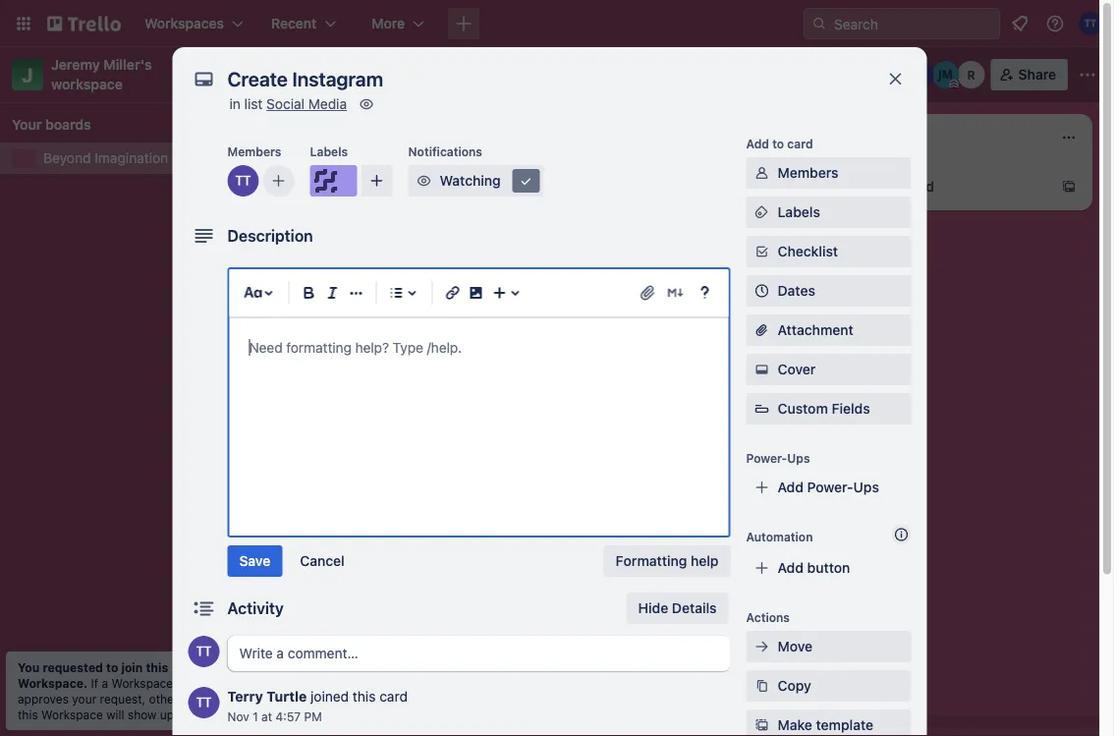 Task type: describe. For each thing, give the bounding box(es) containing it.
boards inside the if a workspace admin approves your request, other boards in this workspace will show up here.
[[182, 692, 220, 706]]

terry turtle (terryturtle) image inside primary element
[[1080, 12, 1103, 35]]

members link
[[747, 157, 912, 189]]

jeremy miller (jeremymiller198) image
[[933, 61, 960, 88]]

a inside the if a workspace admin approves your request, other boards in this workspace will show up here.
[[102, 676, 108, 690]]

checklist link
[[747, 236, 912, 267]]

requested
[[43, 661, 103, 674]]

add button button
[[747, 553, 912, 584]]

kickoff
[[287, 253, 331, 269]]

jeremy
[[51, 57, 100, 73]]

4:57
[[276, 710, 301, 724]]

beyond imagination inside text box
[[281, 64, 449, 85]]

make
[[778, 717, 813, 733]]

0 vertical spatial members
[[228, 145, 282, 158]]

formatting
[[616, 553, 688, 569]]

add a card for "add a card" button associated with bottom the create from template… image
[[307, 296, 377, 313]]

at
[[262, 710, 272, 724]]

instagram
[[333, 182, 396, 199]]

1 vertical spatial a
[[336, 296, 344, 313]]

sm image for members
[[753, 163, 772, 183]]

hide details
[[639, 600, 717, 616]]

join
[[121, 661, 143, 674]]

activity
[[228, 599, 284, 618]]

watching
[[440, 173, 501, 189]]

bold ⌘b image
[[297, 281, 321, 305]]

if a workspace admin approves your request, other boards in this workspace will show up here.
[[18, 676, 233, 722]]

beyond inside beyond imagination 'link'
[[43, 150, 91, 166]]

search image
[[812, 16, 828, 31]]

this inside the if a workspace admin approves your request, other boards in this workspace will show up here.
[[18, 708, 38, 722]]

nov
[[228, 710, 249, 724]]

hide details link
[[627, 593, 729, 624]]

0 vertical spatial in
[[230, 96, 241, 112]]

color: purple, title: none image up create
[[287, 169, 326, 177]]

1 horizontal spatial to
[[773, 137, 785, 150]]

0 vertical spatial ups
[[788, 451, 811, 465]]

share button
[[992, 59, 1069, 90]]

media
[[309, 96, 347, 112]]

2 horizontal spatial terry turtle (terryturtle) image
[[907, 61, 935, 88]]

board button
[[533, 59, 639, 90]]

editor toolbar toolbar
[[237, 277, 721, 309]]

your boards with 1 items element
[[12, 113, 234, 137]]

jeremy miller's workspace
[[51, 57, 156, 92]]

add members to card image
[[271, 171, 287, 191]]

board
[[567, 66, 605, 83]]

dates
[[778, 283, 816, 299]]

save
[[239, 553, 271, 569]]

description
[[228, 227, 313, 245]]

custom
[[778, 401, 829, 417]]

your boards
[[12, 117, 91, 133]]

sm image for copy
[[753, 676, 772, 696]]

2 vertical spatial terry turtle (terryturtle) image
[[188, 636, 220, 668]]

back to home image
[[47, 8, 121, 39]]

2 vertical spatial create from template… image
[[503, 297, 519, 313]]

0 notifications image
[[1009, 12, 1032, 35]]

turtle
[[267, 689, 307, 705]]

in list social media
[[230, 96, 347, 112]]

to inside you requested to join this workspace.
[[106, 661, 118, 674]]

this inside you requested to join this workspace.
[[146, 661, 168, 674]]

primary element
[[0, 0, 1115, 47]]

formatting help link
[[604, 546, 731, 577]]

cancel
[[300, 553, 345, 569]]

social
[[267, 96, 305, 112]]

color: purple, title: none image right add members to card icon
[[310, 165, 357, 197]]

lists image
[[385, 281, 409, 305]]

beyond imagination inside 'link'
[[43, 150, 168, 166]]

power-ups
[[747, 451, 811, 465]]

in inside the if a workspace admin approves your request, other boards in this workspace will show up here.
[[224, 692, 233, 706]]

workspace.
[[18, 676, 88, 690]]

actions
[[747, 611, 790, 624]]

2 horizontal spatial a
[[895, 178, 902, 195]]

sm image down beyond imagination text box
[[357, 94, 377, 114]]

copy
[[778, 678, 812, 694]]

you
[[18, 661, 40, 674]]

card up labels link
[[906, 178, 935, 195]]

your
[[12, 117, 42, 133]]

cover
[[778, 361, 816, 378]]

labels inside labels link
[[778, 204, 821, 220]]

cover link
[[747, 354, 912, 385]]

beyond imagination link
[[43, 148, 244, 168]]

template
[[817, 717, 874, 733]]

automation
[[747, 530, 814, 544]]

text styles image
[[241, 281, 265, 305]]

filters
[[846, 66, 887, 83]]

add up members 'link'
[[747, 137, 770, 150]]

add inside button
[[778, 560, 804, 576]]

request,
[[100, 692, 146, 706]]

add power-ups link
[[747, 472, 912, 503]]

1 horizontal spatial workspace
[[111, 676, 173, 690]]

your
[[72, 692, 97, 706]]

make template link
[[747, 710, 912, 736]]

kickoff meeting link
[[287, 252, 515, 271]]

hide
[[639, 600, 669, 616]]

make template
[[778, 717, 874, 733]]

details
[[672, 600, 717, 616]]

2 vertical spatial terry turtle (terryturtle) image
[[188, 687, 220, 719]]



Task type: vqa. For each thing, say whether or not it's contained in the screenshot.
template
yes



Task type: locate. For each thing, give the bounding box(es) containing it.
add a card down kickoff meeting
[[307, 296, 377, 313]]

0 horizontal spatial a
[[102, 676, 108, 690]]

0 vertical spatial workspace
[[111, 676, 173, 690]]

0 vertical spatial beyond
[[281, 64, 345, 85]]

1 vertical spatial this
[[353, 689, 376, 705]]

to up members 'link'
[[773, 137, 785, 150]]

add up labels link
[[865, 178, 891, 195]]

1 vertical spatial workspace
[[41, 708, 103, 722]]

save button
[[228, 546, 282, 577]]

Search field
[[828, 9, 1000, 38]]

1 horizontal spatial imagination
[[349, 64, 449, 85]]

0 horizontal spatial to
[[106, 661, 118, 674]]

workspace down join
[[111, 676, 173, 690]]

terry turtle (terryturtle) image left r
[[907, 61, 935, 88]]

sm image for watching
[[414, 171, 434, 191]]

sm image
[[753, 163, 772, 183], [414, 171, 434, 191], [753, 203, 772, 222], [753, 360, 772, 380], [753, 637, 772, 657], [753, 676, 772, 696]]

sm image inside cover link
[[753, 360, 772, 380]]

add button
[[778, 560, 851, 576]]

miller's
[[104, 57, 152, 73]]

labels link
[[747, 197, 912, 228]]

1 horizontal spatial add a card
[[865, 178, 935, 195]]

sm image inside copy link
[[753, 676, 772, 696]]

terry
[[228, 689, 263, 705]]

filters button
[[817, 59, 892, 90]]

sm image inside checklist link
[[753, 242, 772, 262]]

to left join
[[106, 661, 118, 674]]

kickoff meeting
[[287, 253, 387, 269]]

card
[[788, 137, 814, 150], [906, 178, 935, 195], [348, 296, 377, 313], [380, 689, 408, 705]]

1 vertical spatial members
[[778, 165, 839, 181]]

1 horizontal spatial labels
[[778, 204, 821, 220]]

0 vertical spatial add a card button
[[834, 171, 1054, 203]]

image image
[[465, 281, 488, 305]]

help
[[691, 553, 719, 569]]

1 vertical spatial beyond
[[43, 150, 91, 166]]

add down power-ups
[[778, 479, 804, 496]]

show
[[128, 708, 157, 722]]

1 horizontal spatial beyond imagination
[[281, 64, 449, 85]]

0 vertical spatial beyond imagination
[[281, 64, 449, 85]]

button
[[808, 560, 851, 576]]

imagination up notifications
[[349, 64, 449, 85]]

beyond imagination up media
[[281, 64, 449, 85]]

0 horizontal spatial labels
[[310, 145, 348, 158]]

create from template… image
[[1062, 179, 1078, 195], [783, 226, 798, 242], [503, 297, 519, 313]]

fields
[[832, 401, 871, 417]]

terry turtle joined this card nov 1 at 4:57 pm
[[228, 689, 408, 724]]

0 vertical spatial terry turtle (terryturtle) image
[[1080, 12, 1103, 35]]

approves
[[18, 692, 69, 706]]

j
[[22, 63, 33, 86]]

0 vertical spatial terry turtle (terryturtle) image
[[907, 61, 935, 88]]

1 horizontal spatial boards
[[182, 692, 220, 706]]

Write a comment text field
[[228, 636, 731, 672]]

other
[[149, 692, 178, 706]]

power- down power-ups
[[808, 479, 854, 496]]

terry turtle (terryturtle) image left add members to card icon
[[228, 165, 259, 197]]

sm image for move
[[753, 637, 772, 657]]

card right joined
[[380, 689, 408, 705]]

sm image inside the 'watching' button
[[414, 171, 434, 191]]

1 vertical spatial terry turtle (terryturtle) image
[[228, 165, 259, 197]]

up
[[160, 708, 174, 722]]

1 vertical spatial in
[[224, 692, 233, 706]]

imagination down 'your boards with 1 items' element
[[95, 150, 168, 166]]

this down approves
[[18, 708, 38, 722]]

terry turtle (terryturtle) image
[[907, 61, 935, 88], [228, 165, 259, 197], [188, 687, 220, 719]]

0 vertical spatial this
[[146, 661, 168, 674]]

add a card
[[865, 178, 935, 195], [307, 296, 377, 313]]

here.
[[177, 708, 206, 722]]

beyond inside beyond imagination text box
[[281, 64, 345, 85]]

move link
[[747, 631, 912, 663]]

checklist
[[778, 243, 839, 260]]

1 vertical spatial power-
[[808, 479, 854, 496]]

1 vertical spatial to
[[106, 661, 118, 674]]

share
[[1019, 66, 1057, 83]]

add down the automation
[[778, 560, 804, 576]]

sm image for labels
[[753, 203, 772, 222]]

create board or workspace image
[[454, 14, 474, 33]]

link image
[[441, 281, 465, 305]]

social media link
[[267, 96, 347, 112]]

members up add members to card icon
[[228, 145, 282, 158]]

0 horizontal spatial this
[[18, 708, 38, 722]]

1 vertical spatial labels
[[778, 204, 821, 220]]

power- down custom
[[747, 451, 788, 465]]

0 horizontal spatial beyond imagination
[[43, 150, 168, 166]]

imagination inside 'link'
[[95, 150, 168, 166]]

1 horizontal spatial ups
[[854, 479, 880, 496]]

copy link
[[747, 671, 912, 702]]

you requested to join this workspace.
[[18, 661, 168, 690]]

italic ⌘i image
[[321, 281, 345, 305]]

ups down fields
[[854, 479, 880, 496]]

1 horizontal spatial terry turtle (terryturtle) image
[[228, 165, 259, 197]]

beyond
[[281, 64, 345, 85], [43, 150, 91, 166]]

dates button
[[747, 275, 912, 307]]

rubyanndersson (rubyanndersson) image
[[958, 61, 986, 88]]

labels up checklist
[[778, 204, 821, 220]]

card inside terry turtle joined this card nov 1 at 4:57 pm
[[380, 689, 408, 705]]

2 horizontal spatial this
[[353, 689, 376, 705]]

0 horizontal spatial terry turtle (terryturtle) image
[[188, 636, 220, 668]]

card up members 'link'
[[788, 137, 814, 150]]

2 horizontal spatial terry turtle (terryturtle) image
[[1080, 12, 1103, 35]]

add power-ups
[[778, 479, 880, 496]]

0 horizontal spatial terry turtle (terryturtle) image
[[188, 687, 220, 719]]

power-
[[747, 451, 788, 465], [808, 479, 854, 496]]

open information menu image
[[1046, 14, 1066, 33]]

0 vertical spatial labels
[[310, 145, 348, 158]]

1 vertical spatial add a card button
[[275, 289, 496, 321]]

ups up add power-ups
[[788, 451, 811, 465]]

members down the add to card
[[778, 165, 839, 181]]

terry turtle (terryturtle) image right the open information menu "icon"
[[1080, 12, 1103, 35]]

0 vertical spatial power-
[[747, 451, 788, 465]]

0 horizontal spatial beyond
[[43, 150, 91, 166]]

terry turtle (terryturtle) image up the admin
[[188, 636, 220, 668]]

add a card up labels link
[[865, 178, 935, 195]]

admin
[[177, 676, 210, 690]]

1 horizontal spatial create from template… image
[[783, 226, 798, 242]]

this right joined
[[353, 689, 376, 705]]

1 horizontal spatial beyond
[[281, 64, 345, 85]]

0 horizontal spatial ups
[[788, 451, 811, 465]]

0 horizontal spatial boards
[[45, 117, 91, 133]]

sm image inside the 'watching' button
[[517, 171, 536, 191]]

Board name text field
[[271, 59, 459, 90]]

view markdown image
[[666, 283, 686, 303]]

r button
[[958, 61, 986, 88]]

create instagram
[[287, 182, 396, 199]]

terry turtle (terryturtle) image
[[1080, 12, 1103, 35], [496, 205, 519, 228], [188, 636, 220, 668]]

card right italic ⌘i icon
[[348, 296, 377, 313]]

add a card button
[[834, 171, 1054, 203], [275, 289, 496, 321]]

in left list on the top left of the page
[[230, 96, 241, 112]]

attach and insert link image
[[639, 283, 658, 303]]

boards
[[45, 117, 91, 133], [182, 692, 220, 706]]

workspace
[[51, 76, 123, 92]]

attachment button
[[747, 315, 912, 346]]

0 vertical spatial create from template… image
[[1062, 179, 1078, 195]]

r
[[968, 68, 976, 82]]

beyond down "your boards"
[[43, 150, 91, 166]]

1 horizontal spatial members
[[778, 165, 839, 181]]

list
[[244, 96, 263, 112]]

add left more formatting icon
[[307, 296, 333, 313]]

add a card button for the topmost the create from template… image
[[834, 171, 1054, 203]]

custom fields button
[[747, 399, 912, 419]]

0 horizontal spatial power-
[[747, 451, 788, 465]]

0 vertical spatial boards
[[45, 117, 91, 133]]

watching button
[[409, 165, 544, 197]]

a up labels link
[[895, 178, 902, 195]]

this inside terry turtle joined this card nov 1 at 4:57 pm
[[353, 689, 376, 705]]

1 vertical spatial boards
[[182, 692, 220, 706]]

a left more formatting icon
[[336, 296, 344, 313]]

add
[[747, 137, 770, 150], [865, 178, 891, 195], [307, 296, 333, 313], [778, 479, 804, 496], [778, 560, 804, 576]]

2 vertical spatial a
[[102, 676, 108, 690]]

attachment
[[778, 322, 854, 338]]

if
[[91, 676, 98, 690]]

will
[[106, 708, 124, 722]]

a right if in the left bottom of the page
[[102, 676, 108, 690]]

nov 1 at 4:57 pm link
[[228, 710, 322, 724]]

1 horizontal spatial power-
[[808, 479, 854, 496]]

in
[[230, 96, 241, 112], [224, 692, 233, 706]]

1 horizontal spatial a
[[336, 296, 344, 313]]

1 vertical spatial ups
[[854, 479, 880, 496]]

imagination inside text box
[[349, 64, 449, 85]]

2 horizontal spatial create from template… image
[[1062, 179, 1078, 195]]

terry turtle (terryturtle) image down the 'watching' button
[[496, 205, 519, 228]]

0 vertical spatial add a card
[[865, 178, 935, 195]]

labels up create instagram
[[310, 145, 348, 158]]

in up nov at the bottom left of the page
[[224, 692, 233, 706]]

1 vertical spatial terry turtle (terryturtle) image
[[496, 205, 519, 228]]

2 vertical spatial this
[[18, 708, 38, 722]]

sm image for cover
[[753, 360, 772, 380]]

move
[[778, 639, 813, 655]]

meeting
[[335, 253, 387, 269]]

terry turtle (terryturtle) image left nov at the bottom left of the page
[[188, 687, 220, 719]]

0 horizontal spatial create from template… image
[[503, 297, 519, 313]]

1 vertical spatial beyond imagination
[[43, 150, 168, 166]]

0 horizontal spatial add a card
[[307, 296, 377, 313]]

cancel button
[[288, 546, 357, 577]]

joined
[[311, 689, 349, 705]]

1 vertical spatial add a card
[[307, 296, 377, 313]]

custom fields
[[778, 401, 871, 417]]

0 horizontal spatial members
[[228, 145, 282, 158]]

1 vertical spatial imagination
[[95, 150, 168, 166]]

1
[[253, 710, 258, 724]]

members inside 'link'
[[778, 165, 839, 181]]

sm image
[[357, 94, 377, 114], [517, 171, 536, 191], [753, 242, 772, 262], [753, 716, 772, 735]]

this right join
[[146, 661, 168, 674]]

Main content area, start typing to enter text. text field
[[249, 336, 709, 360]]

beyond up social media "link"
[[281, 64, 345, 85]]

add a card for the topmost the create from template… image "add a card" button
[[865, 178, 935, 195]]

notifications
[[409, 145, 483, 158]]

boards right your
[[45, 117, 91, 133]]

0 horizontal spatial workspace
[[41, 708, 103, 722]]

open help dialog image
[[694, 281, 717, 305]]

create instagram link
[[287, 181, 515, 201]]

sm image right watching on the top of the page
[[517, 171, 536, 191]]

1 vertical spatial create from template… image
[[783, 226, 798, 242]]

a
[[895, 178, 902, 195], [336, 296, 344, 313], [102, 676, 108, 690]]

1 horizontal spatial terry turtle (terryturtle) image
[[496, 205, 519, 228]]

sm image inside members 'link'
[[753, 163, 772, 183]]

ups
[[788, 451, 811, 465], [854, 479, 880, 496]]

sm image inside move link
[[753, 637, 772, 657]]

add a card button for bottom the create from template… image
[[275, 289, 496, 321]]

1 horizontal spatial add a card button
[[834, 171, 1054, 203]]

1 horizontal spatial this
[[146, 661, 168, 674]]

0 horizontal spatial imagination
[[95, 150, 168, 166]]

workspace down 'your'
[[41, 708, 103, 722]]

0 vertical spatial a
[[895, 178, 902, 195]]

add to card
[[747, 137, 814, 150]]

color: purple, title: none image
[[310, 165, 357, 197], [287, 169, 326, 177]]

automation image
[[781, 59, 809, 87]]

sm image inside make template link
[[753, 716, 772, 735]]

workspace
[[111, 676, 173, 690], [41, 708, 103, 722]]

0 vertical spatial to
[[773, 137, 785, 150]]

boards down the admin
[[182, 692, 220, 706]]

beyond imagination down 'your boards with 1 items' element
[[43, 150, 168, 166]]

0 vertical spatial imagination
[[349, 64, 449, 85]]

None text field
[[218, 61, 867, 96]]

show menu image
[[1079, 65, 1098, 85]]

to
[[773, 137, 785, 150], [106, 661, 118, 674]]

create
[[287, 182, 329, 199]]

sm image inside labels link
[[753, 203, 772, 222]]

imagination
[[349, 64, 449, 85], [95, 150, 168, 166]]

0 horizontal spatial add a card button
[[275, 289, 496, 321]]

sm image left checklist
[[753, 242, 772, 262]]

pm
[[304, 710, 322, 724]]

sm image left 'make'
[[753, 716, 772, 735]]

more formatting image
[[345, 281, 368, 305]]



